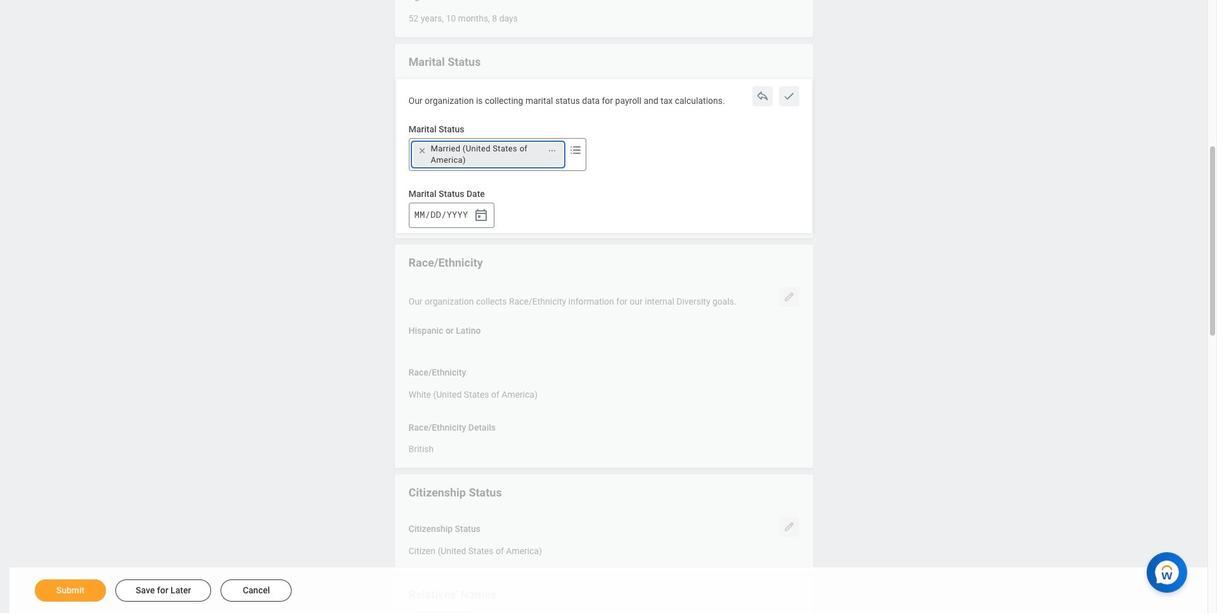 Task type: vqa. For each thing, say whether or not it's contained in the screenshot.
project
no



Task type: describe. For each thing, give the bounding box(es) containing it.
related actions image
[[548, 146, 557, 155]]

married (united states of america) element
[[431, 143, 541, 166]]

x small image
[[416, 145, 428, 157]]

prompts image
[[568, 143, 583, 158]]

check image
[[783, 90, 796, 103]]

action bar region
[[10, 568, 1208, 614]]

married (united states of america), press delete to clear value. option
[[413, 143, 563, 166]]



Task type: locate. For each thing, give the bounding box(es) containing it.
None text field
[[409, 6, 518, 28], [409, 437, 434, 459], [409, 539, 542, 561], [409, 6, 518, 28], [409, 437, 434, 459], [409, 539, 542, 561]]

2 edit image from the top
[[783, 521, 796, 534]]

None text field
[[409, 382, 538, 404]]

1 vertical spatial edit image
[[783, 521, 796, 534]]

edit image
[[783, 291, 796, 304], [783, 521, 796, 534]]

undo l image
[[756, 90, 769, 103]]

group
[[409, 203, 494, 228]]

calendar image
[[473, 208, 489, 223]]

0 vertical spatial edit image
[[783, 291, 796, 304]]

1 edit image from the top
[[783, 291, 796, 304]]



